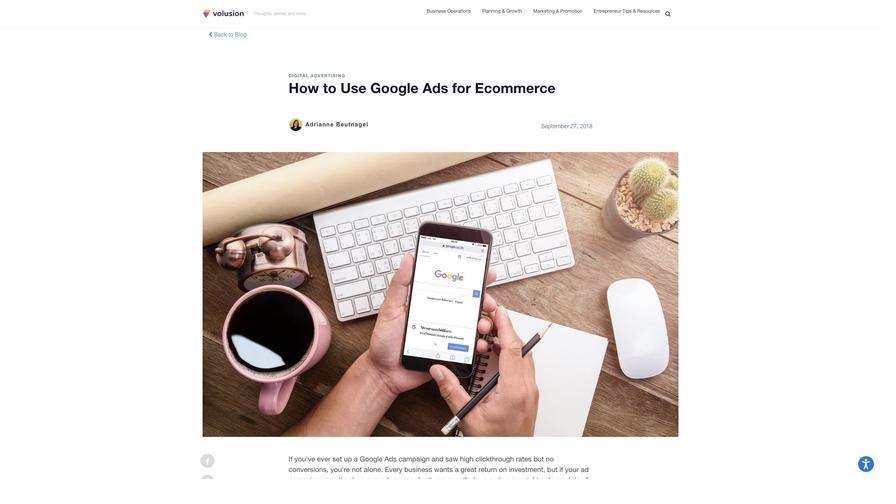 Task type: describe. For each thing, give the bounding box(es) containing it.
thoughts,
[[254, 11, 273, 16]]

business operations link
[[427, 7, 471, 15]]

lots
[[569, 477, 580, 480]]

adrianne beutnagel
[[306, 121, 369, 128]]

27,
[[571, 123, 579, 129]]

tips
[[623, 8, 632, 14]]

clickthrough
[[476, 456, 514, 464]]

open accessibe: accessibility options, statement and help image
[[862, 460, 870, 470]]

planning & growth link
[[482, 7, 522, 15]]

back to blog link
[[204, 27, 251, 41]]

alone.
[[364, 466, 383, 474]]

to inside digital advertising how to use google ads for ecommerce
[[323, 79, 337, 96]]

0 vertical spatial up
[[344, 456, 352, 464]]

saw
[[446, 456, 458, 464]]

on
[[499, 466, 507, 474]]

business operations
[[427, 8, 471, 14]]

your
[[565, 466, 579, 474]]

great
[[461, 466, 477, 474]]

how
[[289, 79, 319, 96]]

might
[[521, 477, 539, 480]]

ad
[[581, 466, 589, 474]]

campaign
[[399, 456, 430, 464]]

aren't
[[325, 477, 343, 480]]

0 horizontal spatial and
[[288, 11, 295, 16]]

only
[[541, 477, 554, 480]]

2 horizontal spatial &
[[633, 8, 636, 14]]

if you've ever set up a google ads campaign and saw high clickthrough rates but no conversions, you're not alone. every business wants a great return on investment, but if your ad campaigns aren't set up properly or you don't use specific keywords, you might only see lots 
[[289, 456, 589, 480]]

keywords,
[[474, 477, 506, 480]]

planning & growth
[[482, 8, 522, 14]]

business
[[427, 8, 446, 14]]

specific
[[447, 477, 472, 480]]

0 horizontal spatial set
[[333, 456, 342, 464]]

not
[[352, 466, 362, 474]]

properly
[[366, 477, 392, 480]]

2 you from the left
[[508, 477, 519, 480]]

september
[[541, 123, 569, 129]]

campaigns
[[289, 477, 323, 480]]

& for marketing
[[556, 8, 559, 14]]

stories
[[274, 11, 287, 16]]

marketing & promotion link
[[533, 7, 583, 15]]

you've
[[295, 456, 315, 464]]

google inside if you've ever set up a google ads campaign and saw high clickthrough rates but no conversions, you're not alone. every business wants a great return on investment, but if your ad campaigns aren't set up properly or you don't use specific keywords, you might only see lots
[[360, 456, 383, 464]]

beutnagel
[[336, 121, 369, 128]]

1 you from the left
[[403, 477, 414, 480]]

every
[[385, 466, 402, 474]]

wants
[[434, 466, 453, 474]]

back
[[214, 31, 227, 38]]

adrianne beutnagel link
[[289, 118, 369, 132]]

entrepreneur
[[594, 8, 621, 14]]

if
[[289, 456, 293, 464]]



Task type: locate. For each thing, give the bounding box(es) containing it.
& left growth
[[502, 8, 505, 14]]

chevron left image
[[208, 32, 212, 37]]

1 horizontal spatial but
[[547, 466, 558, 474]]

no
[[546, 456, 554, 464]]

0 vertical spatial ads
[[423, 79, 448, 96]]

a up specific
[[455, 466, 459, 474]]

to
[[228, 31, 233, 38], [323, 79, 337, 96]]

ecommerce
[[475, 79, 556, 96]]

return
[[479, 466, 497, 474]]

1 vertical spatial but
[[547, 466, 558, 474]]

high
[[460, 456, 474, 464]]

and
[[288, 11, 295, 16], [432, 456, 444, 464]]

& right marketing
[[556, 8, 559, 14]]

and inside if you've ever set up a google ads campaign and saw high clickthrough rates but no conversions, you're not alone. every business wants a great return on investment, but if your ad campaigns aren't set up properly or you don't use specific keywords, you might only see lots
[[432, 456, 444, 464]]

but left if at the right
[[547, 466, 558, 474]]

growth
[[506, 8, 522, 14]]

blog
[[235, 31, 247, 38]]

if
[[560, 466, 563, 474]]

set
[[333, 456, 342, 464], [345, 477, 354, 480]]

1 vertical spatial and
[[432, 456, 444, 464]]

a up not
[[354, 456, 358, 464]]

0 vertical spatial to
[[228, 31, 233, 38]]

search image
[[666, 11, 671, 16]]

1 horizontal spatial to
[[323, 79, 337, 96]]

or
[[394, 477, 401, 480]]

0 vertical spatial but
[[534, 456, 544, 464]]

to down advertising
[[323, 79, 337, 96]]

1 horizontal spatial set
[[345, 477, 354, 480]]

ads inside digital advertising how to use google ads for ecommerce
[[423, 79, 448, 96]]

back to blog
[[212, 31, 247, 38]]

0 vertical spatial set
[[333, 456, 342, 464]]

digital
[[289, 73, 309, 78]]

adrianne
[[306, 121, 334, 128]]

entrepreneur tips & resources
[[594, 8, 660, 14]]

ads left for
[[423, 79, 448, 96]]

2018
[[580, 123, 593, 129]]

0 horizontal spatial a
[[354, 456, 358, 464]]

investment,
[[509, 466, 545, 474]]

up up the you're
[[344, 456, 352, 464]]

use
[[341, 79, 367, 96]]

marketing & promotion
[[533, 8, 583, 14]]

conversions,
[[289, 466, 329, 474]]

set up the you're
[[333, 456, 342, 464]]

0 horizontal spatial you
[[403, 477, 414, 480]]

0 horizontal spatial &
[[502, 8, 505, 14]]

you down investment,
[[508, 477, 519, 480]]

1 horizontal spatial a
[[455, 466, 459, 474]]

1 vertical spatial set
[[345, 477, 354, 480]]

ads inside if you've ever set up a google ads campaign and saw high clickthrough rates but no conversions, you're not alone. every business wants a great return on investment, but if your ad campaigns aren't set up properly or you don't use specific keywords, you might only see lots
[[385, 456, 397, 464]]

1 horizontal spatial &
[[556, 8, 559, 14]]

1 vertical spatial a
[[455, 466, 459, 474]]

up
[[344, 456, 352, 464], [356, 477, 365, 480]]

& right tips
[[633, 8, 636, 14]]

0 horizontal spatial to
[[228, 31, 233, 38]]

and up the wants on the bottom
[[432, 456, 444, 464]]

ever
[[317, 456, 331, 464]]

marketing
[[533, 8, 555, 14]]

but left no
[[534, 456, 544, 464]]

operations
[[447, 8, 471, 14]]

1 vertical spatial google
[[360, 456, 383, 464]]

& for planning
[[502, 8, 505, 14]]

0 horizontal spatial ads
[[385, 456, 397, 464]]

a
[[354, 456, 358, 464], [455, 466, 459, 474]]

and left more.
[[288, 11, 295, 16]]

promotion
[[560, 8, 583, 14]]

you
[[403, 477, 414, 480], [508, 477, 519, 480]]

google
[[370, 79, 419, 96], [360, 456, 383, 464]]

you right or on the bottom of the page
[[403, 477, 414, 480]]

business
[[404, 466, 432, 474]]

1 vertical spatial ads
[[385, 456, 397, 464]]

1 horizontal spatial and
[[432, 456, 444, 464]]

0 vertical spatial and
[[288, 11, 295, 16]]

thoughts, stories and more.
[[254, 11, 307, 16]]

how to use google ads for ecommerce image
[[203, 152, 679, 438]]

facebook image
[[206, 459, 210, 466]]

ads
[[423, 79, 448, 96], [385, 456, 397, 464]]

rates
[[516, 456, 532, 464]]

resources
[[637, 8, 660, 14]]

to left "blog"
[[228, 31, 233, 38]]

up down not
[[356, 477, 365, 480]]

google inside digital advertising how to use google ads for ecommerce
[[370, 79, 419, 96]]

set down not
[[345, 477, 354, 480]]

don't
[[416, 477, 432, 480]]

you're
[[330, 466, 350, 474]]

september 27, 2018
[[541, 123, 593, 129]]

more.
[[296, 11, 307, 16]]

1 horizontal spatial you
[[508, 477, 519, 480]]

advertising
[[311, 73, 345, 78]]

0 vertical spatial a
[[354, 456, 358, 464]]

1 horizontal spatial up
[[356, 477, 365, 480]]

use
[[434, 477, 445, 480]]

1 vertical spatial up
[[356, 477, 365, 480]]

digital advertising how to use google ads for ecommerce
[[289, 73, 556, 96]]

entrepreneur tips & resources link
[[594, 7, 660, 15]]

0 vertical spatial google
[[370, 79, 419, 96]]

1 vertical spatial to
[[323, 79, 337, 96]]

&
[[502, 8, 505, 14], [556, 8, 559, 14], [633, 8, 636, 14]]

0 horizontal spatial but
[[534, 456, 544, 464]]

planning
[[482, 8, 501, 14]]

ads up every
[[385, 456, 397, 464]]

0 horizontal spatial up
[[344, 456, 352, 464]]

but
[[534, 456, 544, 464], [547, 466, 558, 474]]

see
[[556, 477, 567, 480]]

1 horizontal spatial ads
[[423, 79, 448, 96]]

for
[[452, 79, 471, 96]]



